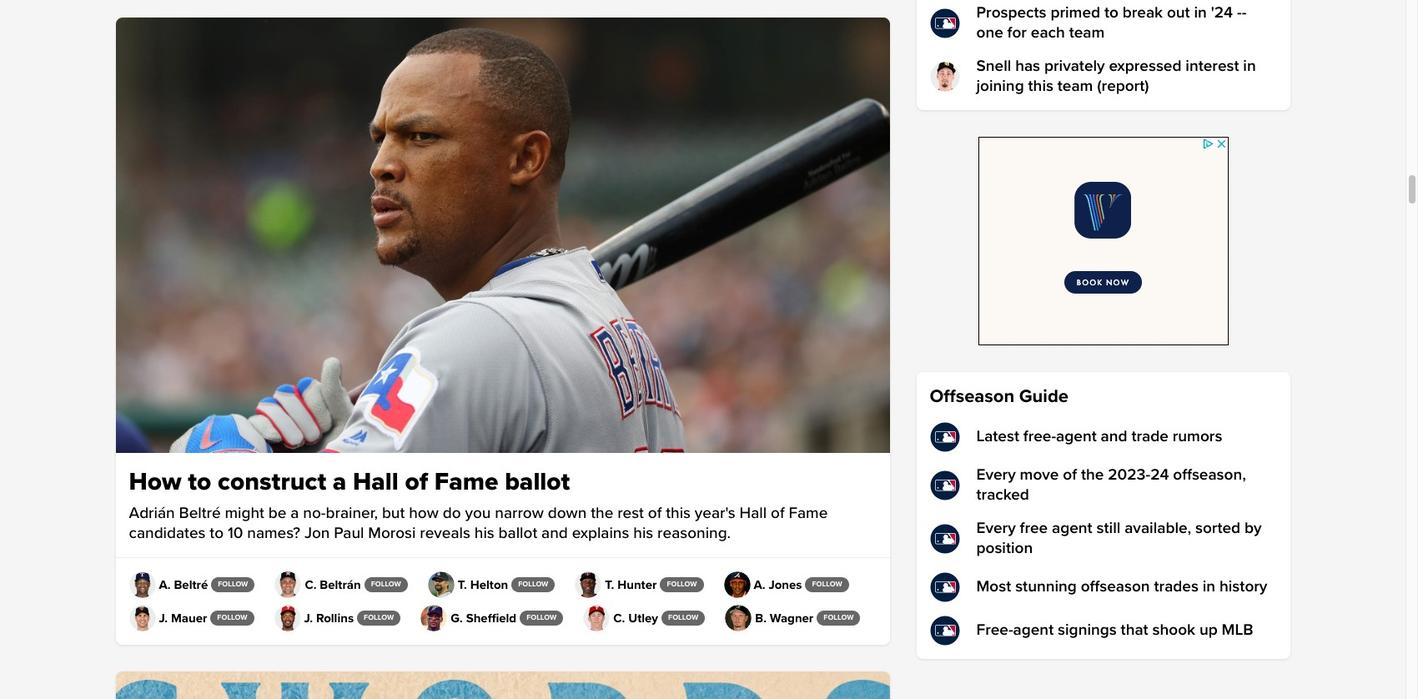 Task type: describe. For each thing, give the bounding box(es) containing it.
jones
[[769, 577, 802, 592]]

advertisement region
[[978, 137, 1228, 345]]

helton
[[470, 577, 508, 592]]

history
[[1219, 577, 1267, 596]]

t. helton link
[[428, 571, 508, 598]]

1 horizontal spatial fame
[[789, 504, 828, 523]]

primed
[[1050, 3, 1100, 23]]

stunning
[[1015, 577, 1077, 596]]

1 horizontal spatial a
[[333, 466, 346, 497]]

snell
[[976, 57, 1011, 76]]

you
[[465, 504, 491, 523]]

a. jones image
[[724, 571, 750, 598]]

signings
[[1058, 621, 1117, 640]]

available,
[[1125, 519, 1191, 538]]

trades
[[1154, 577, 1199, 596]]

follow for j. rollins
[[364, 613, 394, 622]]

10
[[228, 524, 243, 543]]

offseason guide
[[930, 385, 1068, 408]]

j. rollins link
[[274, 605, 354, 631]]

c. beltrán link
[[275, 571, 361, 598]]

beltré inside how to construct a hall of fame ballot adrián beltré might be a no-brainer, but how do you narrow down the rest of this year's hall of fame candidates to 10 names? jon paul morosi reveals his ballot and explains his reasoning.
[[179, 504, 221, 523]]

j. mauer image
[[129, 605, 156, 631]]

t. hunter image
[[575, 571, 602, 598]]

follow button for wagner
[[817, 610, 860, 625]]

j. mauer
[[159, 610, 207, 625]]

has
[[1015, 57, 1040, 76]]

c. beltrán image
[[275, 571, 301, 598]]

of inside every move of the 2023-24 offseason, tracked
[[1063, 465, 1077, 485]]

follow button for jones
[[805, 577, 849, 592]]

up
[[1199, 621, 1218, 640]]

paul
[[334, 524, 364, 543]]

tracked
[[976, 485, 1029, 505]]

j. for j. mauer
[[159, 610, 168, 625]]

explains
[[572, 524, 629, 543]]

wagner
[[770, 610, 813, 625]]

one
[[976, 23, 1003, 43]]

c. beltrán
[[305, 577, 361, 592]]

sheffield
[[466, 610, 516, 625]]

most
[[976, 577, 1011, 596]]

the inside how to construct a hall of fame ballot adrián beltré might be a no-brainer, but how do you narrow down the rest of this year's hall of fame candidates to 10 names? jon paul morosi reveals his ballot and explains his reasoning.
[[591, 504, 613, 523]]

privately
[[1044, 57, 1105, 76]]

year's
[[695, 504, 735, 523]]

this inside how to construct a hall of fame ballot adrián beltré might be a no-brainer, but how do you narrow down the rest of this year's hall of fame candidates to 10 names? jon paul morosi reveals his ballot and explains his reasoning.
[[666, 504, 691, 523]]

how to construct a hall of fame ballot link
[[129, 466, 876, 497]]

snell has privately expressed interest in joining this team (report) link
[[930, 57, 1277, 97]]

morosi
[[368, 524, 416, 543]]

every free agent still available, sorted by position
[[976, 519, 1262, 558]]

c. utley image
[[583, 605, 610, 631]]

mlb
[[1222, 621, 1253, 640]]

b.
[[755, 610, 767, 625]]

2 his from the left
[[633, 524, 653, 543]]

follow for b. wagner
[[824, 613, 854, 622]]

mlb image for latest
[[930, 422, 960, 452]]

that
[[1121, 621, 1148, 640]]

rest
[[617, 504, 644, 523]]

prospects primed to break out in '24 -- one for each team link
[[930, 3, 1277, 43]]

be
[[268, 504, 286, 523]]

mlb image for every
[[930, 524, 960, 554]]

reveals
[[420, 524, 470, 543]]

c. utley link
[[583, 605, 658, 631]]

follow for a. beltré
[[218, 580, 248, 589]]

by
[[1245, 519, 1262, 538]]

team inside 'snell has privately expressed interest in joining this team (report)'
[[1058, 77, 1093, 96]]

follow for a. jones
[[812, 580, 842, 589]]

a. for a. beltré
[[159, 577, 171, 592]]

j. rollins image
[[274, 605, 301, 631]]

j. mauer link
[[129, 605, 207, 631]]

how
[[409, 504, 439, 523]]

break
[[1122, 3, 1163, 23]]

of up how at the bottom left
[[405, 466, 428, 497]]

brainer,
[[326, 504, 378, 523]]

no-
[[303, 504, 326, 523]]

mlb image for free-
[[930, 616, 960, 646]]

every move of the 2023-24 offseason, tracked link
[[930, 465, 1277, 505]]

b. wagner link
[[725, 605, 813, 631]]

of right rest
[[648, 504, 662, 523]]

move
[[1020, 465, 1059, 485]]

latest free-agent and trade rumors
[[976, 427, 1222, 446]]

most stunning offseason trades in history link
[[930, 572, 1277, 602]]

mauer
[[171, 610, 207, 625]]

free-
[[976, 621, 1013, 640]]

g. sheffield link
[[421, 605, 516, 631]]

1 vertical spatial hall
[[739, 504, 767, 523]]

a. for a. jones
[[754, 577, 765, 592]]

2 - from the left
[[1242, 3, 1247, 23]]

free-agent signings that shook up mlb
[[976, 621, 1253, 640]]

for
[[1007, 23, 1027, 43]]

g. sheffield image
[[421, 605, 447, 631]]

might
[[225, 504, 264, 523]]

offseason
[[930, 385, 1014, 408]]

position
[[976, 539, 1033, 558]]

offseason
[[1081, 577, 1150, 596]]

0 horizontal spatial hall
[[353, 466, 398, 497]]

2 vertical spatial to
[[210, 524, 224, 543]]

beltré inside "link"
[[174, 577, 208, 592]]



Task type: vqa. For each thing, say whether or not it's contained in the screenshot.
'Wagner'
yes



Task type: locate. For each thing, give the bounding box(es) containing it.
rumors
[[1173, 427, 1222, 446]]

agent left still
[[1052, 519, 1092, 538]]

the
[[1081, 465, 1104, 485], [591, 504, 613, 523]]

1 mlb image from the top
[[930, 524, 960, 554]]

c. utley
[[613, 610, 658, 625]]

2 j. from the left
[[304, 610, 313, 625]]

'24
[[1211, 3, 1233, 23]]

narrow
[[495, 504, 544, 523]]

0 horizontal spatial this
[[666, 504, 691, 523]]

1 vertical spatial in
[[1243, 57, 1256, 76]]

b. wagner image
[[725, 605, 752, 631]]

0 vertical spatial agent
[[1056, 427, 1097, 446]]

utley
[[628, 610, 658, 625]]

to left break
[[1104, 3, 1118, 23]]

1 vertical spatial agent
[[1052, 519, 1092, 538]]

j. right 'j. rollins' icon
[[304, 610, 313, 625]]

mlb image for every
[[930, 470, 960, 500]]

in inside prospects primed to break out in '24 -- one for each team
[[1194, 3, 1207, 23]]

mlb image inside the every free agent still available, sorted by position link
[[930, 524, 960, 554]]

0 vertical spatial the
[[1081, 465, 1104, 485]]

beltré
[[179, 504, 221, 523], [174, 577, 208, 592]]

0 vertical spatial and
[[1101, 427, 1127, 446]]

mlb image for most
[[930, 572, 960, 602]]

mlb image down offseason
[[930, 422, 960, 452]]

a. beltré image
[[129, 571, 156, 598]]

expressed
[[1109, 57, 1182, 76]]

mlb image
[[930, 8, 960, 38], [930, 422, 960, 452], [930, 470, 960, 500], [930, 572, 960, 602]]

a right be
[[291, 504, 299, 523]]

j. for j. rollins
[[304, 610, 313, 625]]

mlb image left position
[[930, 524, 960, 554]]

0 horizontal spatial and
[[541, 524, 568, 543]]

and inside how to construct a hall of fame ballot adrián beltré might be a no-brainer, but how do you narrow down the rest of this year's hall of fame candidates to 10 names? jon paul morosi reveals his ballot and explains his reasoning.
[[541, 524, 568, 543]]

but
[[382, 504, 405, 523]]

follow right utley
[[668, 613, 698, 622]]

1 vertical spatial to
[[188, 466, 211, 497]]

1 vertical spatial the
[[591, 504, 613, 523]]

b. wagner
[[755, 610, 813, 625]]

0 horizontal spatial j.
[[159, 610, 168, 625]]

prospects primed to break out in '24 -- one for each team
[[976, 3, 1247, 43]]

1 his from the left
[[474, 524, 494, 543]]

trade
[[1131, 427, 1169, 446]]

follow button for hunter
[[660, 577, 704, 592]]

1 vertical spatial fame
[[789, 504, 828, 523]]

mlb image for prospects
[[930, 8, 960, 38]]

follow for j. mauer
[[217, 613, 247, 622]]

let's get straight to the point: what is a sword? image
[[116, 671, 890, 699]]

follow right mauer
[[217, 613, 247, 622]]

follow for t. helton
[[518, 580, 548, 589]]

every move of the 2023-24 offseason, tracked
[[976, 465, 1246, 505]]

team down primed
[[1069, 23, 1105, 43]]

0 horizontal spatial fame
[[434, 466, 498, 497]]

1 - from the left
[[1237, 3, 1242, 23]]

1 vertical spatial and
[[541, 524, 568, 543]]

1 vertical spatial this
[[666, 504, 691, 523]]

to inside prospects primed to break out in '24 -- one for each team
[[1104, 3, 1118, 23]]

0 vertical spatial a
[[333, 466, 346, 497]]

every for every move of the 2023-24 offseason, tracked
[[976, 465, 1016, 485]]

the up explains
[[591, 504, 613, 523]]

joining
[[976, 77, 1024, 96]]

in for out
[[1194, 3, 1207, 23]]

agent inside every free agent still available, sorted by position
[[1052, 519, 1092, 538]]

1 vertical spatial beltré
[[174, 577, 208, 592]]

agent down stunning
[[1013, 621, 1054, 640]]

2023-
[[1108, 465, 1150, 485]]

0 vertical spatial hall
[[353, 466, 398, 497]]

t. right the t. helton 'image'
[[458, 577, 467, 592]]

1 horizontal spatial and
[[1101, 427, 1127, 446]]

follow button for mauer
[[211, 610, 254, 625]]

mlb image left "one"
[[930, 8, 960, 38]]

follow for g. sheffield
[[526, 613, 557, 622]]

in inside 'snell has privately expressed interest in joining this team (report)'
[[1243, 57, 1256, 76]]

to right how
[[188, 466, 211, 497]]

g. sheffield
[[451, 610, 516, 625]]

latest free-agent and trade rumors link
[[930, 422, 1277, 452]]

a. right the a. jones image on the bottom right of page
[[754, 577, 765, 592]]

prospects
[[976, 3, 1046, 23]]

b. snell image
[[930, 62, 960, 92]]

0 horizontal spatial his
[[474, 524, 494, 543]]

to
[[1104, 3, 1118, 23], [188, 466, 211, 497], [210, 524, 224, 543]]

and
[[1101, 427, 1127, 446], [541, 524, 568, 543]]

most stunning offseason trades in history
[[976, 577, 1267, 596]]

sorted
[[1195, 519, 1240, 538]]

follow right the wagner
[[824, 613, 854, 622]]

ballot down narrow
[[498, 524, 537, 543]]

reasoning.
[[657, 524, 731, 543]]

c. right "c. beltrán" "image" on the bottom left
[[305, 577, 317, 592]]

follow button right rollins
[[357, 610, 401, 625]]

2 mlb image from the top
[[930, 422, 960, 452]]

still
[[1097, 519, 1120, 538]]

2 every from the top
[[976, 519, 1016, 538]]

names?
[[247, 524, 300, 543]]

adrián
[[129, 504, 175, 523]]

follow right rollins
[[364, 613, 394, 622]]

0 vertical spatial mlb image
[[930, 524, 960, 554]]

and left 'trade' at the right of the page
[[1101, 427, 1127, 446]]

1 horizontal spatial t.
[[605, 577, 614, 592]]

in right trades
[[1203, 577, 1215, 596]]

follow button for helton
[[511, 577, 555, 592]]

1 horizontal spatial c.
[[613, 610, 625, 625]]

free-agent signings that shook up mlb link
[[930, 616, 1277, 646]]

1 vertical spatial every
[[976, 519, 1016, 538]]

candidates
[[129, 524, 206, 543]]

agent for free
[[1052, 519, 1092, 538]]

every free agent still available, sorted by position link
[[930, 519, 1277, 559]]

2 a. from the left
[[754, 577, 765, 592]]

follow right sheffield
[[526, 613, 557, 622]]

g.
[[451, 610, 463, 625]]

this inside 'snell has privately expressed interest in joining this team (report)'
[[1028, 77, 1053, 96]]

2 t. from the left
[[605, 577, 614, 592]]

hall up but
[[353, 466, 398, 497]]

follow right a. beltré
[[218, 580, 248, 589]]

team inside prospects primed to break out in '24 -- one for each team
[[1069, 23, 1105, 43]]

mlb image inside every move of the 2023-24 offseason, tracked 'link'
[[930, 470, 960, 500]]

beltré up candidates
[[179, 504, 221, 523]]

jon
[[304, 524, 330, 543]]

0 horizontal spatial the
[[591, 504, 613, 523]]

every inside every move of the 2023-24 offseason, tracked
[[976, 465, 1016, 485]]

0 vertical spatial this
[[1028, 77, 1053, 96]]

and down down at the left
[[541, 524, 568, 543]]

t. for t. hunter
[[605, 577, 614, 592]]

3 mlb image from the top
[[930, 470, 960, 500]]

1 mlb image from the top
[[930, 8, 960, 38]]

to left 10
[[210, 524, 224, 543]]

1 horizontal spatial the
[[1081, 465, 1104, 485]]

a
[[333, 466, 346, 497], [291, 504, 299, 523]]

t. helton image
[[428, 571, 454, 598]]

ballot up narrow
[[505, 466, 570, 497]]

0 horizontal spatial t.
[[458, 577, 467, 592]]

follow right helton
[[518, 580, 548, 589]]

t. for t. helton
[[458, 577, 467, 592]]

snell has privately expressed interest in joining this team (report)
[[976, 57, 1256, 96]]

t. right t. hunter "image"
[[605, 577, 614, 592]]

a. beltré link
[[129, 571, 208, 598]]

mlb image inside 'prospects primed to break out in '24 -- one for each team' link
[[930, 8, 960, 38]]

team
[[1069, 23, 1105, 43], [1058, 77, 1093, 96]]

0 vertical spatial ballot
[[505, 466, 570, 497]]

follow button right mauer
[[211, 610, 254, 625]]

follow for t. hunter
[[667, 580, 697, 589]]

1 vertical spatial team
[[1058, 77, 1093, 96]]

follow button for rollins
[[357, 610, 401, 625]]

his down you
[[474, 524, 494, 543]]

follow right beltrán
[[371, 580, 401, 589]]

a. jones
[[754, 577, 802, 592]]

0 vertical spatial fame
[[434, 466, 498, 497]]

follow for c. beltrán
[[371, 580, 401, 589]]

follow for c. utley
[[668, 613, 698, 622]]

beltré up mauer
[[174, 577, 208, 592]]

every inside every free agent still available, sorted by position
[[976, 519, 1016, 538]]

hall right year's
[[739, 504, 767, 523]]

follow button for beltrán
[[364, 577, 408, 592]]

c. for c. beltrán
[[305, 577, 317, 592]]

every
[[976, 465, 1016, 485], [976, 519, 1016, 538]]

down
[[548, 504, 587, 523]]

fame up you
[[434, 466, 498, 497]]

1 horizontal spatial this
[[1028, 77, 1053, 96]]

1 horizontal spatial j.
[[304, 610, 313, 625]]

agent for free-
[[1056, 427, 1097, 446]]

a. right a. beltré "icon"
[[159, 577, 171, 592]]

how to construct a hall of fame ballot adrián beltré might be a no-brainer, but how do you narrow down the rest of this year's hall of fame candidates to 10 names? jon paul morosi reveals his ballot and explains his reasoning.
[[129, 466, 828, 543]]

of
[[1063, 465, 1077, 485], [405, 466, 428, 497], [648, 504, 662, 523], [771, 504, 785, 523]]

follow button right the wagner
[[817, 610, 860, 625]]

follow button
[[211, 577, 255, 592], [364, 577, 408, 592], [511, 577, 555, 592], [660, 577, 704, 592], [805, 577, 849, 592], [211, 610, 254, 625], [357, 610, 401, 625], [520, 610, 563, 625], [661, 610, 705, 625], [817, 610, 860, 625]]

1 horizontal spatial his
[[633, 524, 653, 543]]

0 vertical spatial every
[[976, 465, 1016, 485]]

of right move
[[1063, 465, 1077, 485]]

in for interest
[[1243, 57, 1256, 76]]

follow
[[218, 580, 248, 589], [371, 580, 401, 589], [518, 580, 548, 589], [667, 580, 697, 589], [812, 580, 842, 589], [217, 613, 247, 622], [364, 613, 394, 622], [526, 613, 557, 622], [668, 613, 698, 622], [824, 613, 854, 622]]

0 horizontal spatial c.
[[305, 577, 317, 592]]

follow button for utley
[[661, 610, 705, 625]]

t. helton
[[458, 577, 508, 592]]

interest
[[1186, 57, 1239, 76]]

how to construct a hall of fame ballot image
[[116, 17, 890, 453]]

free-
[[1023, 427, 1056, 446]]

his
[[474, 524, 494, 543], [633, 524, 653, 543]]

0 horizontal spatial a.
[[159, 577, 171, 592]]

a. beltré
[[159, 577, 208, 592]]

1 t. from the left
[[458, 577, 467, 592]]

0 vertical spatial team
[[1069, 23, 1105, 43]]

do
[[443, 504, 461, 523]]

beltrán
[[320, 577, 361, 592]]

offseason,
[[1173, 465, 1246, 485]]

out
[[1167, 3, 1190, 23]]

follow button right a. beltré
[[211, 577, 255, 592]]

1 j. from the left
[[159, 610, 168, 625]]

j. right j. mauer image
[[159, 610, 168, 625]]

mlb image
[[930, 524, 960, 554], [930, 616, 960, 646]]

follow button right sheffield
[[520, 610, 563, 625]]

c. right c. utley 'icon'
[[613, 610, 625, 625]]

2 vertical spatial agent
[[1013, 621, 1054, 640]]

1 vertical spatial mlb image
[[930, 616, 960, 646]]

follow right jones
[[812, 580, 842, 589]]

mlb image left the tracked
[[930, 470, 960, 500]]

the left 2023-
[[1081, 465, 1104, 485]]

this up reasoning. on the bottom
[[666, 504, 691, 523]]

agent
[[1056, 427, 1097, 446], [1052, 519, 1092, 538], [1013, 621, 1054, 640]]

1 vertical spatial c.
[[613, 610, 625, 625]]

1 vertical spatial ballot
[[498, 524, 537, 543]]

j. rollins
[[304, 610, 354, 625]]

follow button right hunter
[[660, 577, 704, 592]]

this down has
[[1028, 77, 1053, 96]]

his down rest
[[633, 524, 653, 543]]

every up position
[[976, 519, 1016, 538]]

every for every free agent still available, sorted by position
[[976, 519, 1016, 538]]

1 horizontal spatial hall
[[739, 504, 767, 523]]

1 horizontal spatial a.
[[754, 577, 765, 592]]

the inside every move of the 2023-24 offseason, tracked
[[1081, 465, 1104, 485]]

in
[[1194, 3, 1207, 23], [1243, 57, 1256, 76], [1203, 577, 1215, 596]]

(report)
[[1097, 77, 1149, 96]]

c. for c. utley
[[613, 610, 625, 625]]

mlb image left free-
[[930, 616, 960, 646]]

agent down guide
[[1056, 427, 1097, 446]]

-
[[1237, 3, 1242, 23], [1242, 3, 1247, 23]]

in right interest
[[1243, 57, 1256, 76]]

every up the tracked
[[976, 465, 1016, 485]]

mlb image left the most
[[930, 572, 960, 602]]

follow button right utley
[[661, 610, 705, 625]]

follow button for beltré
[[211, 577, 255, 592]]

1 a. from the left
[[159, 577, 171, 592]]

follow button for sheffield
[[520, 610, 563, 625]]

follow button right beltrán
[[364, 577, 408, 592]]

a. jones link
[[724, 571, 802, 598]]

0 vertical spatial in
[[1194, 3, 1207, 23]]

t. hunter
[[605, 577, 657, 592]]

0 vertical spatial to
[[1104, 3, 1118, 23]]

hall
[[353, 466, 398, 497], [739, 504, 767, 523]]

follow button right helton
[[511, 577, 555, 592]]

2 mlb image from the top
[[930, 616, 960, 646]]

0 vertical spatial c.
[[305, 577, 317, 592]]

construct
[[218, 466, 326, 497]]

each
[[1031, 23, 1065, 43]]

in left '24
[[1194, 3, 1207, 23]]

this
[[1028, 77, 1053, 96], [666, 504, 691, 523]]

follow button right jones
[[805, 577, 849, 592]]

team down privately
[[1058, 77, 1093, 96]]

how
[[129, 466, 182, 497]]

4 mlb image from the top
[[930, 572, 960, 602]]

a. inside "link"
[[159, 577, 171, 592]]

of right year's
[[771, 504, 785, 523]]

follow right hunter
[[667, 580, 697, 589]]

shook
[[1152, 621, 1195, 640]]

0 vertical spatial beltré
[[179, 504, 221, 523]]

2 vertical spatial in
[[1203, 577, 1215, 596]]

hunter
[[617, 577, 657, 592]]

1 every from the top
[[976, 465, 1016, 485]]

fame up jones
[[789, 504, 828, 523]]

0 horizontal spatial a
[[291, 504, 299, 523]]

t. hunter link
[[575, 571, 657, 598]]

1 vertical spatial a
[[291, 504, 299, 523]]

a up 'brainer,' in the bottom left of the page
[[333, 466, 346, 497]]



